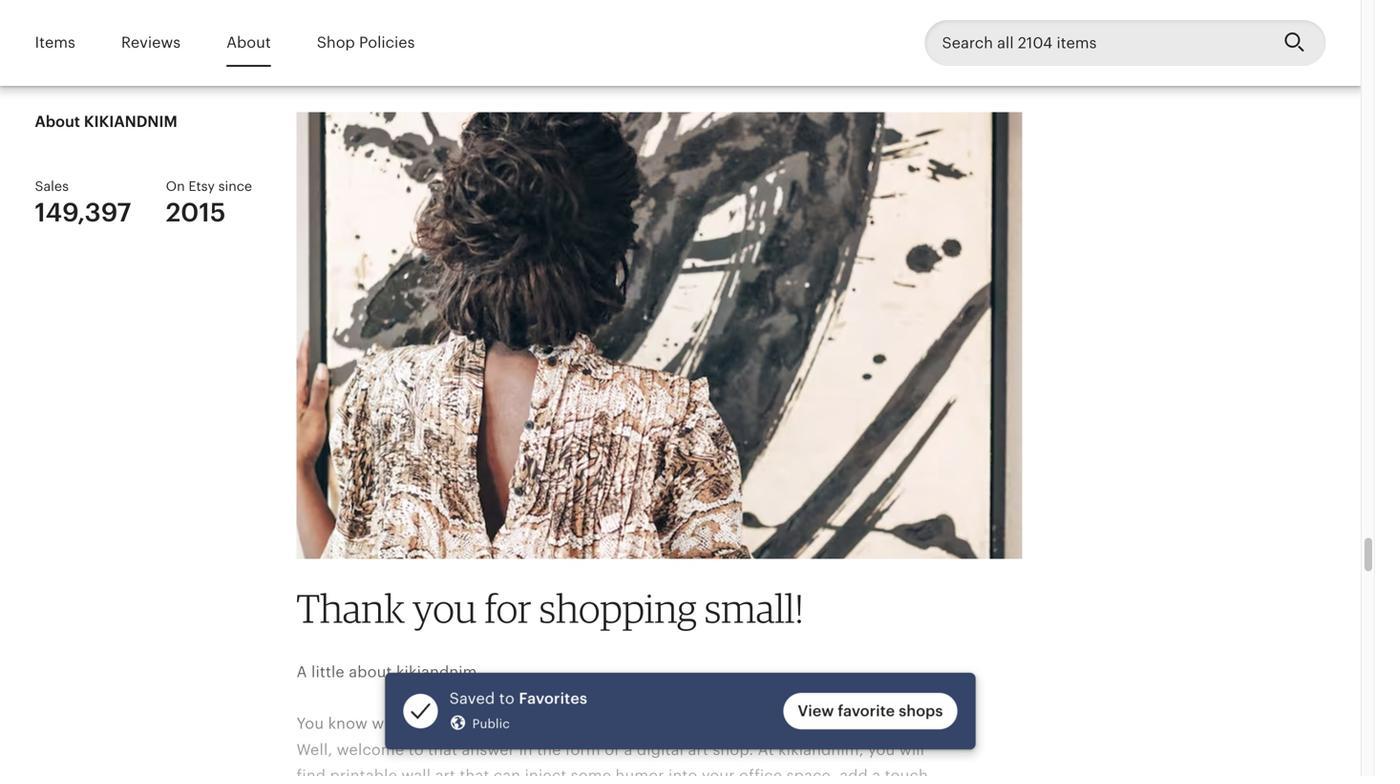 Task type: locate. For each thing, give the bounding box(es) containing it.
welcome
[[337, 742, 404, 759]]

you
[[297, 716, 324, 733]]

0 vertical spatial your
[[526, 716, 559, 733]]

of
[[662, 716, 677, 733], [605, 742, 620, 759]]

art right wall
[[435, 768, 456, 777]]

space,
[[787, 768, 836, 777]]

your up the at the bottom left
[[526, 716, 559, 733]]

favorite
[[839, 701, 896, 718], [563, 716, 620, 733]]

1 horizontal spatial about
[[227, 34, 271, 51]]

0 vertical spatial art
[[688, 742, 709, 759]]

kikiandnim,
[[779, 742, 864, 759]]

1 vertical spatial of
[[605, 742, 620, 759]]

form
[[566, 742, 601, 759]]

shop
[[317, 34, 355, 51]]

that down answer
[[460, 768, 490, 777]]

you left will
[[869, 742, 896, 759]]

1 vertical spatial your
[[702, 768, 735, 777]]

0 horizontal spatial a
[[624, 742, 633, 759]]

1 horizontal spatial to
[[499, 688, 515, 706]]

the
[[537, 742, 561, 759]]

about left shop
[[227, 34, 271, 51]]

and
[[730, 716, 758, 733]]

shops
[[900, 701, 944, 718]]

know
[[328, 716, 368, 733]]

you left for
[[413, 585, 477, 633]]

to
[[499, 688, 515, 706], [409, 742, 424, 759]]

of up digital
[[662, 716, 677, 733]]

shop policies
[[317, 34, 415, 51]]

a
[[624, 742, 633, 759], [873, 768, 881, 777]]

someone
[[417, 716, 485, 733]]

1 horizontal spatial of
[[662, 716, 677, 733]]

0 horizontal spatial your
[[526, 716, 559, 733]]

1 horizontal spatial you
[[762, 716, 789, 733]]

saved
[[449, 688, 495, 706]]

a
[[297, 664, 307, 681]]

0 horizontal spatial that
[[428, 742, 458, 759]]

into
[[669, 768, 698, 777]]

about up sales
[[35, 113, 80, 130]]

0 vertical spatial to
[[499, 688, 515, 706]]

that
[[428, 742, 458, 759], [460, 768, 490, 777]]

0 vertical spatial you
[[413, 585, 477, 633]]

on
[[166, 179, 185, 194]]

view favorite shops
[[798, 701, 944, 718]]

1 vertical spatial a
[[873, 768, 881, 777]]

1 horizontal spatial your
[[702, 768, 735, 777]]

1 vertical spatial to
[[409, 742, 424, 759]]

a right 'add'
[[873, 768, 881, 777]]

1 vertical spatial art
[[435, 768, 456, 777]]

your down shop.
[[702, 768, 735, 777]]

favorite up form
[[563, 716, 620, 733]]

saved to favorites
[[449, 688, 588, 706]]

0 vertical spatial that
[[428, 742, 458, 759]]

in
[[519, 742, 533, 759]]

a up the humor
[[624, 742, 633, 759]]

1 vertical spatial about
[[35, 113, 80, 130]]

0 horizontal spatial of
[[605, 742, 620, 759]]

art
[[688, 742, 709, 759], [435, 768, 456, 777]]

0 vertical spatial of
[[662, 716, 677, 733]]

2 horizontal spatial you
[[869, 742, 896, 759]]

of right form
[[605, 742, 620, 759]]

0 horizontal spatial about
[[35, 113, 80, 130]]

find
[[297, 768, 326, 777]]

1 horizontal spatial a
[[873, 768, 881, 777]]

art down music
[[688, 742, 709, 759]]

about for about kikiandnim
[[35, 113, 80, 130]]

digital
[[637, 742, 684, 759]]

printable
[[330, 768, 397, 777]]

will
[[900, 742, 925, 759]]

wall
[[402, 768, 431, 777]]

2 vertical spatial you
[[869, 742, 896, 759]]

favorite inside you know when someone asks your favorite type of music and you say everything? well, welcome to that answer in the form of a digital art shop. at kikiandnim, you will find printable wall art that can inject some humor into your office space, add a touc
[[563, 716, 620, 733]]

policies
[[359, 34, 415, 51]]

to up "asks"
[[499, 688, 515, 706]]

you
[[413, 585, 477, 633], [762, 716, 789, 733], [869, 742, 896, 759]]

you up at at right
[[762, 716, 789, 733]]

office
[[740, 768, 783, 777]]

for
[[485, 585, 532, 633]]

a little about kikiandnim...
[[297, 664, 491, 681]]

favorite right view
[[839, 701, 896, 718]]

about
[[227, 34, 271, 51], [35, 113, 80, 130]]

your
[[526, 716, 559, 733], [702, 768, 735, 777]]

that down someone
[[428, 742, 458, 759]]

0 vertical spatial about
[[227, 34, 271, 51]]

to up wall
[[409, 742, 424, 759]]

1 vertical spatial that
[[460, 768, 490, 777]]

some
[[571, 768, 612, 777]]

1 horizontal spatial that
[[460, 768, 490, 777]]

0 horizontal spatial favorite
[[563, 716, 620, 733]]

shop policies link
[[317, 21, 415, 65]]

0 horizontal spatial to
[[409, 742, 424, 759]]

Search all 2104 items text field
[[925, 20, 1269, 66]]

view favorite shops link
[[784, 691, 959, 728]]



Task type: describe. For each thing, give the bounding box(es) containing it.
inject
[[525, 768, 567, 777]]

thank
[[297, 585, 405, 633]]

reviews
[[121, 34, 181, 51]]

when
[[372, 716, 413, 733]]

149,397
[[35, 198, 131, 227]]

sales 149,397
[[35, 179, 131, 227]]

thank you for shopping small!
[[297, 585, 804, 633]]

public
[[472, 715, 510, 729]]

1 horizontal spatial art
[[688, 742, 709, 759]]

2015
[[166, 198, 226, 227]]

asks
[[490, 716, 522, 733]]

well,
[[297, 742, 333, 759]]

answer
[[462, 742, 515, 759]]

0 vertical spatial a
[[624, 742, 633, 759]]

view
[[798, 701, 835, 718]]

0 horizontal spatial you
[[413, 585, 477, 633]]

etsy
[[189, 179, 215, 194]]

you know when someone asks your favorite type of music and you say everything? well, welcome to that answer in the form of a digital art shop. at kikiandnim, you will find printable wall art that can inject some humor into your office space, add a touc
[[297, 716, 934, 777]]

kikiandnim
[[84, 113, 178, 130]]

1 horizontal spatial favorite
[[839, 701, 896, 718]]

shopping
[[540, 585, 697, 633]]

about for about
[[227, 34, 271, 51]]

say
[[793, 716, 818, 733]]

about
[[349, 664, 392, 681]]

sales
[[35, 179, 69, 194]]

favorites
[[519, 688, 588, 706]]

items
[[35, 34, 75, 51]]

small!
[[705, 585, 804, 633]]

type
[[624, 716, 657, 733]]

about kikiandnim
[[35, 113, 178, 130]]

on etsy since 2015
[[166, 179, 252, 227]]

0 horizontal spatial art
[[435, 768, 456, 777]]

can
[[494, 768, 521, 777]]

items link
[[35, 21, 75, 65]]

little
[[312, 664, 345, 681]]

at
[[758, 742, 775, 759]]

shop.
[[713, 742, 754, 759]]

music
[[681, 716, 726, 733]]

add
[[840, 768, 868, 777]]

to inside you know when someone asks your favorite type of music and you say everything? well, welcome to that answer in the form of a digital art shop. at kikiandnim, you will find printable wall art that can inject some humor into your office space, add a touc
[[409, 742, 424, 759]]

reviews link
[[121, 21, 181, 65]]

since
[[218, 179, 252, 194]]

everything?
[[822, 716, 910, 733]]

about link
[[227, 21, 271, 65]]

kikiandnim...
[[396, 664, 491, 681]]

humor
[[616, 768, 665, 777]]

1 vertical spatial you
[[762, 716, 789, 733]]



Task type: vqa. For each thing, say whether or not it's contained in the screenshot.
39.95's d
no



